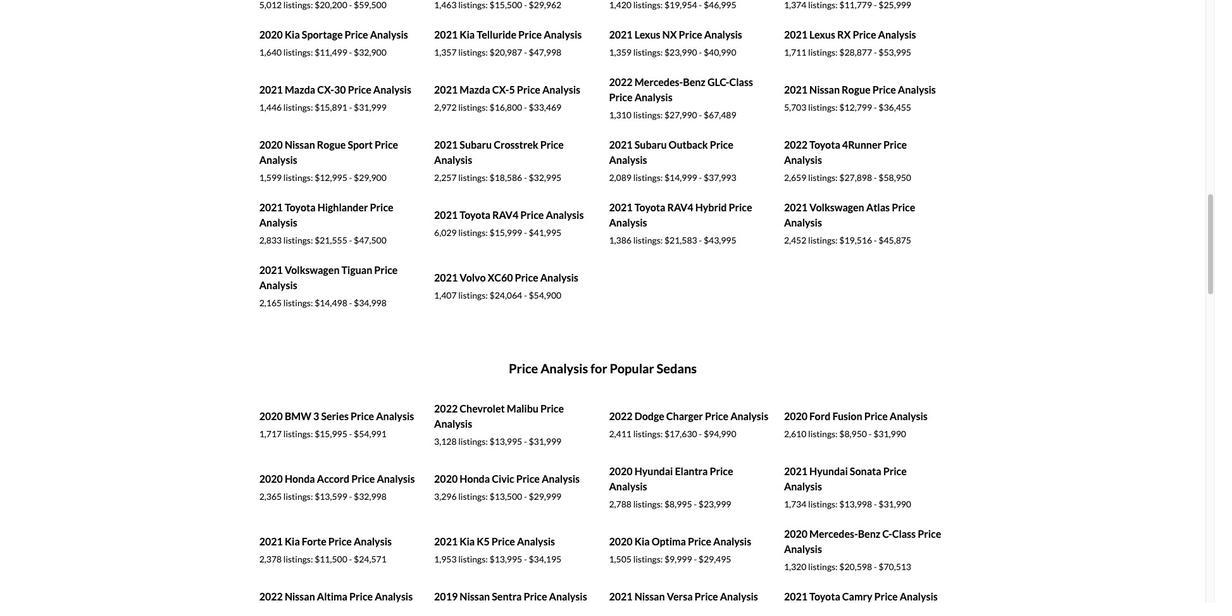 Task type: locate. For each thing, give the bounding box(es) containing it.
0 vertical spatial volkswagen
[[810, 201, 865, 213]]

analysis up 2,659
[[784, 154, 822, 166]]

rav4
[[668, 201, 694, 213], [493, 209, 519, 221]]

2,378
[[259, 554, 282, 565]]

2021 up the 1,357
[[434, 29, 458, 41]]

price right tiguan on the top
[[374, 264, 398, 276]]

- right the $9,999
[[694, 554, 697, 565]]

analysis up 2,257
[[434, 154, 472, 166]]

cx- up $16,800
[[492, 84, 509, 96]]

2020 inside 2020 kia optima price analysis 1,505 listings: $9,999 - $29,495
[[609, 536, 633, 548]]

analysis up $27,990
[[635, 91, 673, 103]]

1 vertical spatial class
[[892, 528, 916, 540]]

2021 for 2021 volkswagen atlas price analysis
[[784, 201, 808, 213]]

kia for forte
[[285, 536, 300, 548]]

- inside 2020 mercedes-benz c-class price analysis 1,320 listings: $20,598 - $70,513
[[874, 562, 877, 572]]

price right 5
[[517, 84, 541, 96]]

toyota inside "2021 toyota highlander price analysis 2,833 listings: $21,555 - $47,500"
[[285, 201, 316, 213]]

analysis inside the 2021 subaru crosstrek price analysis 2,257 listings: $18,586 - $32,995
[[434, 154, 472, 166]]

listings: inside 2021 toyota rav4 price analysis 6,029 listings: $15,999 - $41,995
[[458, 227, 488, 238]]

rogue inside the 2021 nissan rogue price analysis 5,703 listings: $12,799 - $36,455
[[842, 84, 871, 96]]

nissan inside the 2021 nissan rogue price analysis 5,703 listings: $12,799 - $36,455
[[810, 84, 840, 96]]

$13,995 for k5
[[490, 554, 522, 565]]

lexus inside the 2021 lexus nx price analysis 1,359 listings: $23,990 - $40,990
[[635, 29, 661, 41]]

outback
[[669, 139, 708, 151]]

- for 2020 honda civic price analysis
[[524, 491, 527, 502]]

honda for civic
[[460, 473, 490, 485]]

2021 for 2021 kia forte price analysis
[[259, 536, 283, 548]]

2021 up '5,703'
[[784, 84, 808, 96]]

listings: for 2020 kia optima price analysis
[[633, 554, 663, 565]]

nissan left altima at the bottom of the page
[[285, 591, 315, 603]]

lexus left rx
[[810, 29, 836, 41]]

0 horizontal spatial lexus
[[635, 29, 661, 41]]

2021 kia k5 price analysis 1,953 listings: $13,995 - $34,195
[[434, 536, 562, 565]]

1 vertical spatial mercedes-
[[810, 528, 858, 540]]

listings: inside the 2021 lexus nx price analysis 1,359 listings: $23,990 - $40,990
[[633, 47, 663, 58]]

1 cx- from the left
[[317, 84, 334, 96]]

listings: right 2,659
[[808, 172, 838, 183]]

2020 kia optima price analysis link
[[609, 536, 752, 548]]

$11,499
[[315, 47, 347, 58]]

0 horizontal spatial benz
[[683, 76, 706, 88]]

listings: down bmw
[[284, 429, 313, 439]]

price inside 2021 subaru outback price analysis 2,089 listings: $14,999 - $37,993
[[710, 139, 734, 151]]

1 horizontal spatial rav4
[[668, 201, 694, 213]]

toyota left 4runner
[[810, 139, 841, 151]]

highlander
[[318, 201, 368, 213]]

listings: inside '2020 honda accord price analysis 2,365 listings: $13,599 - $32,998'
[[284, 491, 313, 502]]

toyota inside 2022 toyota 4runner price analysis 2,659 listings: $27,898 - $58,950
[[810, 139, 841, 151]]

listings: right 3,128
[[458, 436, 488, 447]]

hyundai for elantra
[[635, 465, 673, 477]]

2021 up 2,257
[[434, 139, 458, 151]]

2021 up 2,972
[[434, 84, 458, 96]]

rogue for sport
[[317, 139, 346, 151]]

- inside the 2021 nissan rogue price analysis 5,703 listings: $12,799 - $36,455
[[874, 102, 877, 113]]

1 horizontal spatial class
[[892, 528, 916, 540]]

- inside 2021 volkswagen atlas price analysis 2,452 listings: $19,516 - $45,875
[[874, 235, 877, 246]]

honda inside '2020 honda accord price analysis 2,365 listings: $13,599 - $32,998'
[[285, 473, 315, 485]]

tab list
[[253, 337, 953, 603]]

listings: for 2021 volkswagen tiguan price analysis
[[284, 298, 313, 308]]

1 mazda from the left
[[285, 84, 315, 96]]

2021 for 2021 lexus nx price analysis
[[609, 29, 633, 41]]

price inside 2022 toyota 4runner price analysis 2,659 listings: $27,898 - $58,950
[[884, 139, 907, 151]]

0 vertical spatial $13,995
[[490, 436, 522, 447]]

analysis inside 2021 kia forte price analysis 2,378 listings: $11,500 - $24,571
[[354, 536, 392, 548]]

1 horizontal spatial rogue
[[842, 84, 871, 96]]

0 vertical spatial $31,990
[[874, 429, 906, 439]]

2022 mercedes-benz glc-class price analysis 1,310 listings: $27,990 - $67,489
[[609, 76, 753, 120]]

analysis for 2021 toyota camry price analysis
[[900, 591, 938, 603]]

analysis for 2021 kia telluride price analysis 1,357 listings: $20,987 - $47,998
[[544, 29, 582, 41]]

2022 up 3,128
[[434, 403, 458, 415]]

class down $40,990
[[730, 76, 753, 88]]

price inside 2021 volvo xc60 price analysis 1,407 listings: $24,064 - $54,900
[[515, 272, 539, 284]]

nissan up $12,995
[[285, 139, 315, 151]]

mazda inside 2021 mazda cx-30 price analysis 1,446 listings: $15,891 - $31,999
[[285, 84, 315, 96]]

1 vertical spatial $31,990
[[879, 499, 912, 510]]

- left $41,995
[[524, 227, 527, 238]]

2022 down 1,359
[[609, 76, 633, 88]]

- for 2022 toyota 4runner price analysis
[[874, 172, 877, 183]]

analysis inside 2021 volkswagen tiguan price analysis 2,165 listings: $14,498 - $34,998
[[259, 279, 297, 291]]

listings: inside "2022 mercedes-benz glc-class price analysis 1,310 listings: $27,990 - $67,489"
[[633, 110, 663, 120]]

2021 inside the 2021 lexus nx price analysis 1,359 listings: $23,990 - $40,990
[[609, 29, 633, 41]]

price inside 2021 kia k5 price analysis 1,953 listings: $13,995 - $34,195
[[492, 536, 515, 548]]

crosstrek
[[494, 139, 539, 151]]

analysis down $24,571
[[375, 591, 413, 603]]

$31,999 inside 2021 mazda cx-30 price analysis 1,446 listings: $15,891 - $31,999
[[354, 102, 387, 113]]

2021 up 2,378
[[259, 536, 283, 548]]

1 horizontal spatial $31,999
[[529, 436, 562, 447]]

1 horizontal spatial mercedes-
[[810, 528, 858, 540]]

mazda for 5
[[460, 84, 490, 96]]

1 vertical spatial benz
[[858, 528, 881, 540]]

- inside 2021 volkswagen tiguan price analysis 2,165 listings: $14,498 - $34,998
[[349, 298, 352, 308]]

class up $70,513
[[892, 528, 916, 540]]

nissan right the 2019
[[460, 591, 490, 603]]

price for 2020 honda civic price analysis 3,296 listings: $13,500 - $29,999
[[516, 473, 540, 485]]

analysis inside 2021 kia k5 price analysis 1,953 listings: $13,995 - $34,195
[[517, 536, 555, 548]]

0 horizontal spatial mercedes-
[[635, 76, 683, 88]]

nissan inside "2020 nissan rogue sport price analysis 1,599 listings: $12,995 - $29,900"
[[285, 139, 315, 151]]

analysis up 3,128
[[434, 418, 472, 430]]

1 horizontal spatial hyundai
[[810, 465, 848, 477]]

$20,598
[[840, 562, 872, 572]]

2021 volkswagen tiguan price analysis link
[[259, 264, 398, 291]]

kia left sportage
[[285, 29, 300, 41]]

cx-
[[317, 84, 334, 96], [492, 84, 509, 96]]

0 horizontal spatial rav4
[[493, 209, 519, 221]]

$31,999
[[354, 102, 387, 113], [529, 436, 562, 447]]

2021 for 2021 volvo xc60 price analysis
[[434, 272, 458, 284]]

rogue up $12,799
[[842, 84, 871, 96]]

price for 2021 hyundai sonata price analysis 1,734 listings: $13,998 - $31,990
[[884, 465, 907, 477]]

1 vertical spatial rogue
[[317, 139, 346, 151]]

$45,875
[[879, 235, 912, 246]]

- for 2022 dodge charger price analysis
[[699, 429, 702, 439]]

$32,995
[[529, 172, 562, 183]]

1 $13,995 from the top
[[490, 436, 522, 447]]

2022 dodge charger price analysis link
[[609, 410, 769, 422]]

2020 bmw 3 series price analysis link
[[259, 410, 414, 422]]

listings: inside 2022 chevrolet malibu price analysis 3,128 listings: $13,995 - $31,999
[[458, 436, 488, 447]]

price right 'malibu'
[[541, 403, 564, 415]]

$8,995
[[665, 499, 692, 510]]

0 horizontal spatial mazda
[[285, 84, 315, 96]]

listings: inside the 2021 subaru crosstrek price analysis 2,257 listings: $18,586 - $32,995
[[458, 172, 488, 183]]

- down 'malibu'
[[524, 436, 527, 447]]

2021 nissan versa price analysis
[[609, 591, 758, 603]]

price inside '2020 honda accord price analysis 2,365 listings: $13,599 - $32,998'
[[351, 473, 375, 485]]

$14,498
[[315, 298, 347, 308]]

$27,898
[[840, 172, 872, 183]]

0 horizontal spatial $31,999
[[354, 102, 387, 113]]

$8,950
[[840, 429, 867, 439]]

$31,990 for sonata
[[879, 499, 912, 510]]

analysis up $54,900 on the left
[[540, 272, 578, 284]]

2022
[[609, 76, 633, 88], [784, 139, 808, 151], [434, 403, 458, 415], [609, 410, 633, 422], [259, 591, 283, 603]]

$31,990 right $8,950 in the right of the page
[[874, 429, 906, 439]]

0 horizontal spatial rogue
[[317, 139, 346, 151]]

price for 2021 kia k5 price analysis 1,953 listings: $13,995 - $34,195
[[492, 536, 515, 548]]

listings: for 2021 nissan rogue price analysis
[[808, 102, 838, 113]]

2 mazda from the left
[[460, 84, 490, 96]]

1 hyundai from the left
[[635, 465, 673, 477]]

$53,995
[[879, 47, 912, 58]]

listings: right 2,089
[[633, 172, 663, 183]]

2021 for 2021 toyota highlander price analysis
[[259, 201, 283, 213]]

$37,993
[[704, 172, 737, 183]]

lexus
[[635, 29, 661, 41], [810, 29, 836, 41]]

price for 2021 nissan rogue price analysis 5,703 listings: $12,799 - $36,455
[[873, 84, 896, 96]]

- inside 2021 volvo xc60 price analysis 1,407 listings: $24,064 - $54,900
[[524, 290, 527, 301]]

price for 2020 hyundai elantra price analysis 2,788 listings: $8,995 - $23,999
[[710, 465, 733, 477]]

1 horizontal spatial volkswagen
[[810, 201, 865, 213]]

analysis inside 2021 toyota rav4 hybrid price analysis 1,386 listings: $21,583 - $43,995
[[609, 217, 647, 229]]

- left $67,489
[[699, 110, 702, 120]]

price for 2021 toyota camry price analysis
[[875, 591, 898, 603]]

1,734
[[784, 499, 807, 510]]

analysis up $40,990
[[704, 29, 742, 41]]

2020 up 1,717
[[259, 410, 283, 422]]

2020 up 2,610
[[784, 410, 808, 422]]

analysis inside 2020 hyundai elantra price analysis 2,788 listings: $8,995 - $23,999
[[609, 481, 647, 493]]

listings: inside 2021 lexus rx price analysis 1,711 listings: $28,877 - $53,995
[[808, 47, 838, 58]]

tab list containing 2022 chevrolet malibu price analysis
[[253, 337, 953, 603]]

0 horizontal spatial subaru
[[460, 139, 492, 151]]

2021 inside 2021 volkswagen atlas price analysis 2,452 listings: $19,516 - $45,875
[[784, 201, 808, 213]]

0 horizontal spatial volkswagen
[[285, 264, 340, 276]]

2020 inside 2020 kia sportage price analysis 1,640 listings: $11,499 - $32,900
[[259, 29, 283, 41]]

0 vertical spatial class
[[730, 76, 753, 88]]

listings: right 2,165
[[284, 298, 313, 308]]

2021 for 2021 mazda cx-30 price analysis
[[259, 84, 283, 96]]

analysis down $34,195
[[549, 591, 587, 603]]

listings: inside 2021 toyota rav4 hybrid price analysis 1,386 listings: $21,583 - $43,995
[[633, 235, 663, 246]]

listings: right the 1,357
[[458, 47, 488, 58]]

- inside 2020 hyundai elantra price analysis 2,788 listings: $8,995 - $23,999
[[694, 499, 697, 510]]

- inside 2021 kia k5 price analysis 1,953 listings: $13,995 - $34,195
[[524, 554, 527, 565]]

0 horizontal spatial honda
[[285, 473, 315, 485]]

kia inside 2021 kia k5 price analysis 1,953 listings: $13,995 - $34,195
[[460, 536, 475, 548]]

2,788
[[609, 499, 632, 510]]

price inside 2021 mazda cx-5 price analysis 2,972 listings: $16,800 - $33,469
[[517, 84, 541, 96]]

listings: inside "2021 toyota highlander price analysis 2,833 listings: $21,555 - $47,500"
[[284, 235, 313, 246]]

listings: inside 2020 kia sportage price analysis 1,640 listings: $11,499 - $32,900
[[284, 47, 313, 58]]

listings: right '5,703'
[[808, 102, 838, 113]]

- inside "2021 toyota highlander price analysis 2,833 listings: $21,555 - $47,500"
[[349, 235, 352, 246]]

- right $16,800
[[524, 102, 527, 113]]

- right $11,499
[[349, 47, 352, 58]]

kia for k5
[[460, 536, 475, 548]]

2 cx- from the left
[[492, 84, 509, 96]]

lexus left nx
[[635, 29, 661, 41]]

price inside 2021 hyundai sonata price analysis 1,734 listings: $13,998 - $31,990
[[884, 465, 907, 477]]

analysis for 2022 nissan altima price analysis
[[375, 591, 413, 603]]

listings: inside the 2021 nissan rogue price analysis 5,703 listings: $12,799 - $36,455
[[808, 102, 838, 113]]

2021 for 2021 mazda cx-5 price analysis
[[434, 84, 458, 96]]

nissan
[[810, 84, 840, 96], [285, 139, 315, 151], [285, 591, 315, 603], [460, 591, 490, 603], [635, 591, 665, 603]]

hyundai inside 2020 hyundai elantra price analysis 2,788 listings: $8,995 - $23,999
[[635, 465, 673, 477]]

0 vertical spatial $31,999
[[354, 102, 387, 113]]

- inside the 2021 lexus nx price analysis 1,359 listings: $23,990 - $40,990
[[699, 47, 702, 58]]

analysis inside 2020 ford fusion price analysis 2,610 listings: $8,950 - $31,990
[[890, 410, 928, 422]]

2022 chevrolet malibu price analysis link
[[434, 403, 564, 430]]

2 honda from the left
[[460, 473, 490, 485]]

analysis up $41,995
[[546, 209, 584, 221]]

2020 for 2020 honda accord price analysis
[[259, 473, 283, 485]]

listings: for 2022 toyota 4runner price analysis
[[808, 172, 838, 183]]

5
[[509, 84, 515, 96]]

price up $58,950
[[884, 139, 907, 151]]

price for 2021 kia telluride price analysis 1,357 listings: $20,987 - $47,998
[[519, 29, 542, 41]]

2022 toyota 4runner price analysis 2,659 listings: $27,898 - $58,950
[[784, 139, 912, 183]]

analysis up 2,833
[[259, 217, 297, 229]]

2021 toyota rav4 hybrid price analysis 1,386 listings: $21,583 - $43,995
[[609, 201, 752, 246]]

2020
[[259, 29, 283, 41], [259, 139, 283, 151], [259, 410, 283, 422], [784, 410, 808, 422], [609, 465, 633, 477], [259, 473, 283, 485], [434, 473, 458, 485], [784, 528, 808, 540], [609, 536, 633, 548]]

analysis inside 2021 mazda cx-5 price analysis 2,972 listings: $16,800 - $33,469
[[543, 84, 581, 96]]

price right elantra
[[710, 465, 733, 477]]

0 vertical spatial rogue
[[842, 84, 871, 96]]

rogue inside "2020 nissan rogue sport price analysis 1,599 listings: $12,995 - $29,900"
[[317, 139, 346, 151]]

analysis inside "2021 toyota highlander price analysis 2,833 listings: $21,555 - $47,500"
[[259, 217, 297, 229]]

2 $13,995 from the top
[[490, 554, 522, 565]]

analysis inside 2020 kia optima price analysis 1,505 listings: $9,999 - $29,495
[[714, 536, 752, 548]]

analysis for 2020 honda accord price analysis 2,365 listings: $13,599 - $32,998
[[377, 473, 415, 485]]

analysis up 2,165
[[259, 279, 297, 291]]

2021 down 2,833
[[259, 264, 283, 276]]

toyota left 'highlander' on the left of page
[[285, 201, 316, 213]]

honda left accord
[[285, 473, 315, 485]]

listings: right 6,029
[[458, 227, 488, 238]]

1 honda from the left
[[285, 473, 315, 485]]

1 vertical spatial $31,999
[[529, 436, 562, 447]]

k5
[[477, 536, 490, 548]]

- for 2020 ford fusion price analysis
[[869, 429, 872, 439]]

optima
[[652, 536, 686, 548]]

2 lexus from the left
[[810, 29, 836, 41]]

honda inside the 2020 honda civic price analysis 3,296 listings: $13,500 - $29,999
[[460, 473, 490, 485]]

honda left civic
[[460, 473, 490, 485]]

2021 inside 2021 mazda cx-30 price analysis 1,446 listings: $15,891 - $31,999
[[259, 84, 283, 96]]

lexus inside 2021 lexus rx price analysis 1,711 listings: $28,877 - $53,995
[[810, 29, 836, 41]]

listings: right 2,972
[[458, 102, 488, 113]]

0 vertical spatial mercedes-
[[635, 76, 683, 88]]

2022 inside 2022 chevrolet malibu price analysis 3,128 listings: $13,995 - $31,999
[[434, 403, 458, 415]]

listings: inside 2021 volkswagen atlas price analysis 2,452 listings: $19,516 - $45,875
[[808, 235, 838, 246]]

2021 subaru outback price analysis 2,089 listings: $14,999 - $37,993
[[609, 139, 737, 183]]

price up $29,999
[[516, 473, 540, 485]]

0 horizontal spatial cx-
[[317, 84, 334, 96]]

$32,900
[[354, 47, 387, 58]]

price inside 2021 volkswagen tiguan price analysis 2,165 listings: $14,498 - $34,998
[[374, 264, 398, 276]]

analysis for 2022 dodge charger price analysis 2,411 listings: $17,630 - $94,990
[[731, 410, 769, 422]]

- for 2020 hyundai elantra price analysis
[[694, 499, 697, 510]]

price inside 2021 kia forte price analysis 2,378 listings: $11,500 - $24,571
[[328, 536, 352, 548]]

- right $14,999 on the right of page
[[699, 172, 702, 183]]

2021 kia forte price analysis link
[[259, 536, 392, 548]]

price down $29,900
[[370, 201, 394, 213]]

- for 2021 hyundai sonata price analysis
[[874, 499, 877, 510]]

2 subaru from the left
[[635, 139, 667, 151]]

fusion
[[833, 410, 863, 422]]

listings: for 2021 toyota rav4 price analysis
[[458, 227, 488, 238]]

2021
[[434, 29, 458, 41], [609, 29, 633, 41], [784, 29, 808, 41], [259, 84, 283, 96], [434, 84, 458, 96], [784, 84, 808, 96], [434, 139, 458, 151], [609, 139, 633, 151], [259, 201, 283, 213], [609, 201, 633, 213], [784, 201, 808, 213], [434, 209, 458, 221], [259, 264, 283, 276], [434, 272, 458, 284], [784, 465, 808, 477], [259, 536, 283, 548], [434, 536, 458, 548], [609, 591, 633, 603], [784, 591, 808, 603]]

2021 up 1,711
[[784, 29, 808, 41]]

0 horizontal spatial class
[[730, 76, 753, 88]]

price inside "2020 nissan rogue sport price analysis 1,599 listings: $12,995 - $29,900"
[[375, 139, 398, 151]]

price inside 2020 mercedes-benz c-class price analysis 1,320 listings: $20,598 - $70,513
[[918, 528, 942, 540]]

2021 kia telluride price analysis 1,357 listings: $20,987 - $47,998
[[434, 29, 582, 58]]

price inside 2020 ford fusion price analysis 2,610 listings: $8,950 - $31,990
[[865, 410, 888, 422]]

$34,998
[[354, 298, 387, 308]]

subaru inside the 2021 subaru crosstrek price analysis 2,257 listings: $18,586 - $32,995
[[460, 139, 492, 151]]

2021 inside "2021 toyota highlander price analysis 2,833 listings: $21,555 - $47,500"
[[259, 201, 283, 213]]

analysis inside 2021 hyundai sonata price analysis 1,734 listings: $13,998 - $31,990
[[784, 481, 822, 493]]

listings: right 1,599
[[284, 172, 313, 183]]

- inside the 2020 honda civic price analysis 3,296 listings: $13,500 - $29,999
[[524, 491, 527, 502]]

- right $19,516
[[874, 235, 877, 246]]

- for 2021 nissan rogue price analysis
[[874, 102, 877, 113]]

2020 nissan rogue sport price analysis link
[[259, 139, 398, 166]]

price inside 2021 kia telluride price analysis 1,357 listings: $20,987 - $47,998
[[519, 29, 542, 41]]

1 horizontal spatial subaru
[[635, 139, 667, 151]]

- for 2021 lexus nx price analysis
[[699, 47, 702, 58]]

listings: inside 2020 bmw 3 series price analysis 1,717 listings: $15,995 - $54,991
[[284, 429, 313, 439]]

hyundai inside 2021 hyundai sonata price analysis 1,734 listings: $13,998 - $31,990
[[810, 465, 848, 477]]

analysis up 1,386
[[609, 217, 647, 229]]

$27,990
[[665, 110, 697, 120]]

mercedes- inside 2020 mercedes-benz c-class price analysis 1,320 listings: $20,598 - $70,513
[[810, 528, 858, 540]]

1 lexus from the left
[[635, 29, 661, 41]]

listings: down 'volvo'
[[458, 290, 488, 301]]

analysis for 2021 volvo xc60 price analysis 1,407 listings: $24,064 - $54,900
[[540, 272, 578, 284]]

- left $29,900
[[349, 172, 352, 183]]

price up $47,998
[[519, 29, 542, 41]]

listings: down k5
[[458, 554, 488, 565]]

$12,995
[[315, 172, 347, 183]]

1 horizontal spatial lexus
[[810, 29, 836, 41]]

1 subaru from the left
[[460, 139, 492, 151]]

nissan left versa
[[635, 591, 665, 603]]

2022 up 2,411
[[609, 410, 633, 422]]

listings: for 2021 volkswagen atlas price analysis
[[808, 235, 838, 246]]

subaru for outback
[[635, 139, 667, 151]]

benz left glc- at the top right of the page
[[683, 76, 706, 88]]

analysis for 2020 honda civic price analysis 3,296 listings: $13,500 - $29,999
[[542, 473, 580, 485]]

1 vertical spatial volkswagen
[[285, 264, 340, 276]]

2020 kia optima price analysis 1,505 listings: $9,999 - $29,495
[[609, 536, 752, 565]]

price right 'sonata'
[[884, 465, 907, 477]]

analysis up $33,469 at top left
[[543, 84, 581, 96]]

2020 up 3,296
[[434, 473, 458, 485]]

2020 ford fusion price analysis link
[[784, 410, 928, 422]]

2021 up 1,407
[[434, 272, 458, 284]]

1 horizontal spatial mazda
[[460, 84, 490, 96]]

subaru for crosstrek
[[460, 139, 492, 151]]

2020 for 2020 kia optima price analysis
[[609, 536, 633, 548]]

subaru
[[460, 139, 492, 151], [635, 139, 667, 151]]

- inside 2020 kia optima price analysis 1,505 listings: $9,999 - $29,495
[[694, 554, 697, 565]]

- left $34,195
[[524, 554, 527, 565]]

nissan for 2019 nissan sentra price analysis
[[460, 591, 490, 603]]

2021 subaru outback price analysis link
[[609, 139, 734, 166]]

price right versa
[[695, 591, 718, 603]]

2021 for 2021 subaru outback price analysis
[[609, 139, 633, 151]]

price up $36,455
[[873, 84, 896, 96]]

2019
[[434, 591, 458, 603]]

$20,987
[[490, 47, 522, 58]]

2021 kia k5 price analysis link
[[434, 536, 555, 548]]

2021 for 2021 kia k5 price analysis
[[434, 536, 458, 548]]

mercedes- down $13,998
[[810, 528, 858, 540]]

price inside 2022 dodge charger price analysis 2,411 listings: $17,630 - $94,990
[[705, 410, 729, 422]]

1 horizontal spatial honda
[[460, 473, 490, 485]]

$67,489
[[704, 110, 737, 120]]

price up $54,991
[[351, 410, 374, 422]]

analysis inside 2021 toyota rav4 price analysis 6,029 listings: $15,999 - $41,995
[[546, 209, 584, 221]]

price up $41,995
[[521, 209, 544, 221]]

c-
[[883, 528, 892, 540]]

hyundai left 'sonata'
[[810, 465, 848, 477]]

1,386
[[609, 235, 632, 246]]

analysis down $70,513
[[900, 591, 938, 603]]

$43,995
[[704, 235, 737, 246]]

listings: inside 2020 kia optima price analysis 1,505 listings: $9,999 - $29,495
[[633, 554, 663, 565]]

price for 2021 volkswagen atlas price analysis 2,452 listings: $19,516 - $45,875
[[892, 201, 916, 213]]

price for 2019 nissan sentra price analysis
[[524, 591, 547, 603]]

series
[[321, 410, 349, 422]]

mazda inside 2021 mazda cx-5 price analysis 2,972 listings: $16,800 - $33,469
[[460, 84, 490, 96]]

rav4 down $14,999 on the right of page
[[668, 201, 694, 213]]

toyota for analysis
[[635, 201, 666, 213]]

listings: down rx
[[808, 47, 838, 58]]

analysis inside 2020 kia sportage price analysis 1,640 listings: $11,499 - $32,900
[[370, 29, 408, 41]]

2020 inside "2020 nissan rogue sport price analysis 1,599 listings: $12,995 - $29,900"
[[259, 139, 283, 151]]

price inside the 2021 subaru crosstrek price analysis 2,257 listings: $18,586 - $32,995
[[540, 139, 564, 151]]

listings: inside 2021 volkswagen tiguan price analysis 2,165 listings: $14,498 - $34,998
[[284, 298, 313, 308]]

rogue for price
[[842, 84, 871, 96]]

- inside 2021 subaru outback price analysis 2,089 listings: $14,999 - $37,993
[[699, 172, 702, 183]]

benz for glc-
[[683, 76, 706, 88]]

listings: for 2021 toyota highlander price analysis
[[284, 235, 313, 246]]

- right $28,877
[[874, 47, 877, 58]]

listings: right 1,734
[[808, 499, 838, 510]]

analysis inside 2021 volvo xc60 price analysis 1,407 listings: $24,064 - $54,900
[[540, 272, 578, 284]]

- left $70,513
[[874, 562, 877, 572]]

2020 for 2020 honda civic price analysis
[[434, 473, 458, 485]]

2021 for 2021 nissan rogue price analysis
[[784, 84, 808, 96]]

- inside 2020 bmw 3 series price analysis 1,717 listings: $15,995 - $54,991
[[349, 429, 352, 439]]

$47,500
[[354, 235, 387, 246]]

hyundai for sonata
[[810, 465, 848, 477]]

listings: down dodge
[[633, 429, 663, 439]]

analysis up $32,998
[[377, 473, 415, 485]]

1,359
[[609, 47, 632, 58]]

analysis inside the 2020 honda civic price analysis 3,296 listings: $13,500 - $29,999
[[542, 473, 580, 485]]

1 horizontal spatial benz
[[858, 528, 881, 540]]

2020 up 1,640
[[259, 29, 283, 41]]

listings: for 2020 hyundai elantra price analysis
[[633, 499, 663, 510]]

rav4 inside 2021 toyota rav4 price analysis 6,029 listings: $15,999 - $41,995
[[493, 209, 519, 221]]

2020 mercedes-benz c-class price analysis link
[[784, 528, 942, 555]]

listings: inside 2020 ford fusion price analysis 2,610 listings: $8,950 - $31,990
[[808, 429, 838, 439]]

listings: right 2,257
[[458, 172, 488, 183]]

lexus for rx
[[810, 29, 836, 41]]

listings: inside 2021 kia telluride price analysis 1,357 listings: $20,987 - $47,998
[[458, 47, 488, 58]]

price up $54,900 on the left
[[515, 272, 539, 284]]

benz inside "2022 mercedes-benz glc-class price analysis 1,310 listings: $27,990 - $67,489"
[[683, 76, 706, 88]]

2021 for 2021 hyundai sonata price analysis
[[784, 465, 808, 477]]

price for 2020 honda accord price analysis 2,365 listings: $13,599 - $32,998
[[351, 473, 375, 485]]

hyundai left elantra
[[635, 465, 673, 477]]

price inside the 2021 lexus nx price analysis 1,359 listings: $23,990 - $40,990
[[679, 29, 702, 41]]

2021 inside 2021 kia telluride price analysis 1,357 listings: $20,987 - $47,998
[[434, 29, 458, 41]]

listings: inside 2021 kia forte price analysis 2,378 listings: $11,500 - $24,571
[[284, 554, 313, 565]]

analysis for 2021 volkswagen atlas price analysis 2,452 listings: $19,516 - $45,875
[[784, 217, 822, 229]]

$13,995 down 2021 kia k5 price analysis link
[[490, 554, 522, 565]]

mazda for 30
[[285, 84, 315, 96]]

price for 2021 toyota rav4 price analysis 6,029 listings: $15,999 - $41,995
[[521, 209, 544, 221]]

- for 2021 volkswagen atlas price analysis
[[874, 235, 877, 246]]

- right $8,950 in the right of the page
[[869, 429, 872, 439]]

$23,990
[[665, 47, 697, 58]]

mercedes- for 2022
[[635, 76, 683, 88]]

3,128
[[434, 436, 457, 447]]

analysis down $32,900
[[373, 84, 411, 96]]

class inside 2020 mercedes-benz c-class price analysis 1,320 listings: $20,598 - $70,513
[[892, 528, 916, 540]]

price for 2022 toyota 4runner price analysis 2,659 listings: $27,898 - $58,950
[[884, 139, 907, 151]]

rav4 inside 2021 toyota rav4 hybrid price analysis 1,386 listings: $21,583 - $43,995
[[668, 201, 694, 213]]

price right fusion
[[865, 410, 888, 422]]

2021 mazda cx-5 price analysis link
[[434, 84, 581, 96]]

analysis for 2021 lexus nx price analysis 1,359 listings: $23,990 - $40,990
[[704, 29, 742, 41]]

0 vertical spatial benz
[[683, 76, 706, 88]]

0 horizontal spatial hyundai
[[635, 465, 673, 477]]

lexus for nx
[[635, 29, 661, 41]]

2,365
[[259, 491, 282, 502]]

- left $47,998
[[524, 47, 527, 58]]

1 horizontal spatial cx-
[[492, 84, 509, 96]]

2020 kia sportage price analysis 1,640 listings: $11,499 - $32,900
[[259, 29, 408, 58]]

2 hyundai from the left
[[810, 465, 848, 477]]

$31,999 inside 2022 chevrolet malibu price analysis 3,128 listings: $13,995 - $31,999
[[529, 436, 562, 447]]

kia left forte
[[285, 536, 300, 548]]

- right $15,891
[[349, 102, 352, 113]]

- inside 2021 kia telluride price analysis 1,357 listings: $20,987 - $47,998
[[524, 47, 527, 58]]

1 vertical spatial $13,995
[[490, 554, 522, 565]]

kia
[[285, 29, 300, 41], [460, 29, 475, 41], [285, 536, 300, 548], [460, 536, 475, 548], [635, 536, 650, 548]]

price inside "2021 toyota highlander price analysis 2,833 listings: $21,555 - $47,500"
[[370, 201, 394, 213]]

versa
[[667, 591, 693, 603]]



Task type: describe. For each thing, give the bounding box(es) containing it.
kia for optima
[[635, 536, 650, 548]]

$28,877
[[840, 47, 872, 58]]

2022 for 2022 toyota 4runner price analysis
[[784, 139, 808, 151]]

2021 for 2021 volkswagen tiguan price analysis
[[259, 264, 283, 276]]

2,833
[[259, 235, 282, 246]]

2022 toyota 4runner price analysis link
[[784, 139, 907, 166]]

nissan for 2021 nissan rogue price analysis 5,703 listings: $12,799 - $36,455
[[810, 84, 840, 96]]

listings: for 2020 kia sportage price analysis
[[284, 47, 313, 58]]

2020 honda civic price analysis link
[[434, 473, 580, 485]]

xc60
[[488, 272, 513, 284]]

- for 2021 subaru outback price analysis
[[699, 172, 702, 183]]

volkswagen for tiguan
[[285, 264, 340, 276]]

2022 nissan altima price analysis
[[259, 591, 413, 603]]

2021 mazda cx-5 price analysis 2,972 listings: $16,800 - $33,469
[[434, 84, 581, 113]]

mercedes- for 2020
[[810, 528, 858, 540]]

2021 mazda cx-30 price analysis 1,446 listings: $15,891 - $31,999
[[259, 84, 411, 113]]

listings: for 2021 hyundai sonata price analysis
[[808, 499, 838, 510]]

2021 hyundai sonata price analysis 1,734 listings: $13,998 - $31,990
[[784, 465, 912, 510]]

$54,900
[[529, 290, 562, 301]]

2021 nissan rogue price analysis link
[[784, 84, 936, 96]]

listings: for 2022 chevrolet malibu price analysis
[[458, 436, 488, 447]]

5,703
[[784, 102, 807, 113]]

$12,799
[[840, 102, 872, 113]]

price for 2021 volkswagen tiguan price analysis 2,165 listings: $14,498 - $34,998
[[374, 264, 398, 276]]

2020 for 2020 nissan rogue sport price analysis
[[259, 139, 283, 151]]

charger
[[666, 410, 703, 422]]

accord
[[317, 473, 350, 485]]

analysis for 2021 subaru crosstrek price analysis 2,257 listings: $18,586 - $32,995
[[434, 154, 472, 166]]

$16,800
[[490, 102, 522, 113]]

chevrolet
[[460, 403, 505, 415]]

listings: for 2021 subaru outback price analysis
[[633, 172, 663, 183]]

analysis for 2021 volkswagen tiguan price analysis 2,165 listings: $14,498 - $34,998
[[259, 279, 297, 291]]

1,310
[[609, 110, 632, 120]]

volvo
[[460, 272, 486, 284]]

1,640
[[259, 47, 282, 58]]

$31,990 for fusion
[[874, 429, 906, 439]]

$21,583
[[665, 235, 697, 246]]

price inside "2022 mercedes-benz glc-class price analysis 1,310 listings: $27,990 - $67,489"
[[609, 91, 633, 103]]

analysis for 2020 kia optima price analysis 1,505 listings: $9,999 - $29,495
[[714, 536, 752, 548]]

price for 2021 kia forte price analysis 2,378 listings: $11,500 - $24,571
[[328, 536, 352, 548]]

- for 2020 kia optima price analysis
[[694, 554, 697, 565]]

- inside "2022 mercedes-benz glc-class price analysis 1,310 listings: $27,990 - $67,489"
[[699, 110, 702, 120]]

dodge
[[635, 410, 665, 422]]

class for glc-
[[730, 76, 753, 88]]

- for 2020 honda accord price analysis
[[349, 491, 352, 502]]

price inside 2021 mazda cx-30 price analysis 1,446 listings: $15,891 - $31,999
[[348, 84, 371, 96]]

analysis for 2021 kia k5 price analysis 1,953 listings: $13,995 - $34,195
[[517, 536, 555, 548]]

2020 honda accord price analysis 2,365 listings: $13,599 - $32,998
[[259, 473, 415, 502]]

listings: for 2020 honda accord price analysis
[[284, 491, 313, 502]]

2021 volkswagen tiguan price analysis 2,165 listings: $14,498 - $34,998
[[259, 264, 398, 308]]

1,717
[[259, 429, 282, 439]]

tiguan
[[342, 264, 372, 276]]

analysis for 2021 nissan versa price analysis
[[720, 591, 758, 603]]

2021 subaru crosstrek price analysis link
[[434, 139, 564, 166]]

$41,995
[[529, 227, 562, 238]]

price inside 2020 bmw 3 series price analysis 1,717 listings: $15,995 - $54,991
[[351, 410, 374, 422]]

2021 volvo xc60 price analysis link
[[434, 272, 578, 284]]

- inside 2021 mazda cx-5 price analysis 2,972 listings: $16,800 - $33,469
[[524, 102, 527, 113]]

listings: for 2021 kia forte price analysis
[[284, 554, 313, 565]]

2021 down 1,505
[[609, 591, 633, 603]]

listings: inside 2021 mazda cx-5 price analysis 2,972 listings: $16,800 - $33,469
[[458, 102, 488, 113]]

- inside "2020 nissan rogue sport price analysis 1,599 listings: $12,995 - $29,900"
[[349, 172, 352, 183]]

cx- for 30
[[317, 84, 334, 96]]

$13,599
[[315, 491, 347, 502]]

1,953
[[434, 554, 457, 565]]

$13,500
[[490, 491, 522, 502]]

2021 down 1,320
[[784, 591, 808, 603]]

analysis inside 2021 mazda cx-30 price analysis 1,446 listings: $15,891 - $31,999
[[373, 84, 411, 96]]

2021 lexus nx price analysis link
[[609, 29, 742, 41]]

1,320
[[784, 562, 807, 572]]

2021 lexus rx price analysis 1,711 listings: $28,877 - $53,995
[[784, 29, 916, 58]]

2,610
[[784, 429, 807, 439]]

price for 2020 kia optima price analysis 1,505 listings: $9,999 - $29,495
[[688, 536, 712, 548]]

price for 2020 kia sportage price analysis 1,640 listings: $11,499 - $32,900
[[345, 29, 368, 41]]

nissan for 2020 nissan rogue sport price analysis 1,599 listings: $12,995 - $29,900
[[285, 139, 315, 151]]

2021 volvo xc60 price analysis 1,407 listings: $24,064 - $54,900
[[434, 272, 578, 301]]

2020 honda accord price analysis link
[[259, 473, 415, 485]]

2021 for 2021 toyota rav4 price analysis
[[434, 209, 458, 221]]

listings: for 2020 honda civic price analysis
[[458, 491, 488, 502]]

civic
[[492, 473, 515, 485]]

2021 lexus rx price analysis link
[[784, 29, 916, 41]]

2021 toyota camry price analysis
[[784, 591, 938, 603]]

- inside 2021 toyota rav4 hybrid price analysis 1,386 listings: $21,583 - $43,995
[[699, 235, 702, 246]]

kia for sportage
[[285, 29, 300, 41]]

listings: for 2021 lexus nx price analysis
[[633, 47, 663, 58]]

- for 2022 chevrolet malibu price analysis
[[524, 436, 527, 447]]

- for 2021 kia telluride price analysis
[[524, 47, 527, 58]]

2020 mercedes-benz c-class price analysis 1,320 listings: $20,598 - $70,513
[[784, 528, 942, 572]]

listings: inside 2020 mercedes-benz c-class price analysis 1,320 listings: $20,598 - $70,513
[[808, 562, 838, 572]]

analysis for 2021 kia forte price analysis 2,378 listings: $11,500 - $24,571
[[354, 536, 392, 548]]

2020 hyundai elantra price analysis link
[[609, 465, 733, 493]]

2021 for 2021 toyota rav4 hybrid price analysis
[[609, 201, 633, 213]]

2021 toyota camry price analysis link
[[784, 591, 938, 603]]

2019 nissan sentra price analysis
[[434, 591, 587, 603]]

$13,995 for malibu
[[490, 436, 522, 447]]

analysis for 2021 hyundai sonata price analysis 1,734 listings: $13,998 - $31,990
[[784, 481, 822, 493]]

listings: for 2021 lexus rx price analysis
[[808, 47, 838, 58]]

price inside 2021 toyota rav4 hybrid price analysis 1,386 listings: $21,583 - $43,995
[[729, 201, 752, 213]]

4runner
[[843, 139, 882, 151]]

2020 ford fusion price analysis 2,610 listings: $8,950 - $31,990
[[784, 410, 928, 439]]

$29,900
[[354, 172, 387, 183]]

rx
[[838, 29, 851, 41]]

listings: for 2021 volvo xc60 price analysis
[[458, 290, 488, 301]]

telluride
[[477, 29, 517, 41]]

analysis for 2022 toyota 4runner price analysis 2,659 listings: $27,898 - $58,950
[[784, 154, 822, 166]]

price for 2021 lexus rx price analysis 1,711 listings: $28,877 - $53,995
[[853, 29, 876, 41]]

2,659
[[784, 172, 807, 183]]

1,357
[[434, 47, 457, 58]]

2020 honda civic price analysis 3,296 listings: $13,500 - $29,999
[[434, 473, 580, 502]]

2021 toyota highlander price analysis link
[[259, 201, 394, 229]]

analysis for 2020 hyundai elantra price analysis 2,788 listings: $8,995 - $23,999
[[609, 481, 647, 493]]

rav4 for hybrid
[[668, 201, 694, 213]]

6,029
[[434, 227, 457, 238]]

listings: inside "2020 nissan rogue sport price analysis 1,599 listings: $12,995 - $29,900"
[[284, 172, 313, 183]]

kia for telluride
[[460, 29, 475, 41]]

2022 nissan altima price analysis link
[[259, 591, 413, 603]]

- inside 2021 mazda cx-30 price analysis 1,446 listings: $15,891 - $31,999
[[349, 102, 352, 113]]

toyota inside tab list
[[810, 591, 841, 603]]

2,411
[[609, 429, 632, 439]]

price for 2021 nissan versa price analysis
[[695, 591, 718, 603]]

2021 for 2021 subaru crosstrek price analysis
[[434, 139, 458, 151]]

3
[[313, 410, 319, 422]]

$15,891
[[315, 102, 347, 113]]

2021 nissan versa price analysis link
[[609, 591, 758, 603]]

2,257
[[434, 172, 457, 183]]

analysis inside 2020 bmw 3 series price analysis 1,717 listings: $15,995 - $54,991
[[376, 410, 414, 422]]

analysis for 2021 nissan rogue price analysis 5,703 listings: $12,799 - $36,455
[[898, 84, 936, 96]]

honda for accord
[[285, 473, 315, 485]]

$21,555
[[315, 235, 347, 246]]

$94,990
[[704, 429, 737, 439]]

2022 for 2022 chevrolet malibu price analysis
[[434, 403, 458, 415]]

2,089
[[609, 172, 632, 183]]

30
[[334, 84, 346, 96]]

price for 2022 dodge charger price analysis 2,411 listings: $17,630 - $94,990
[[705, 410, 729, 422]]

analysis inside 2020 mercedes-benz c-class price analysis 1,320 listings: $20,598 - $70,513
[[784, 543, 822, 555]]

toyota for 2,833
[[285, 201, 316, 213]]

listings: inside 2021 mazda cx-30 price analysis 1,446 listings: $15,891 - $31,999
[[284, 102, 313, 113]]

ford
[[810, 410, 831, 422]]

analysis inside "2022 mercedes-benz glc-class price analysis 1,310 listings: $27,990 - $67,489"
[[635, 91, 673, 103]]

2020 for 2020 hyundai elantra price analysis
[[609, 465, 633, 477]]

price for 2021 toyota highlander price analysis 2,833 listings: $21,555 - $47,500
[[370, 201, 394, 213]]

$11,500
[[315, 554, 347, 565]]

$18,586
[[490, 172, 522, 183]]

2020 for 2020 kia sportage price analysis
[[259, 29, 283, 41]]

- for 2021 toyota rav4 price analysis
[[524, 227, 527, 238]]

2022 down 2,378
[[259, 591, 283, 603]]

analysis for 2019 nissan sentra price analysis
[[549, 591, 587, 603]]

analysis inside "2020 nissan rogue sport price analysis 1,599 listings: $12,995 - $29,900"
[[259, 154, 297, 166]]

cx- for 5
[[492, 84, 509, 96]]

2021 lexus nx price analysis 1,359 listings: $23,990 - $40,990
[[609, 29, 742, 58]]

$14,999
[[665, 172, 697, 183]]

benz for c-
[[858, 528, 881, 540]]

listings: for 2021 subaru crosstrek price analysis
[[458, 172, 488, 183]]

$29,999
[[529, 491, 562, 502]]

nissan for 2022 nissan altima price analysis
[[285, 591, 315, 603]]

sport
[[348, 139, 373, 151]]

1,407
[[434, 290, 457, 301]]

2,972
[[434, 102, 457, 113]]

analysis for 2021 lexus rx price analysis 1,711 listings: $28,877 - $53,995
[[878, 29, 916, 41]]

price for 2021 subaru crosstrek price analysis 2,257 listings: $18,586 - $32,995
[[540, 139, 564, 151]]

$13,998
[[840, 499, 872, 510]]

1,505
[[609, 554, 632, 565]]

glc-
[[708, 76, 730, 88]]

- for 2021 subaru crosstrek price analysis
[[524, 172, 527, 183]]

elantra
[[675, 465, 708, 477]]

2021 volkswagen atlas price analysis 2,452 listings: $19,516 - $45,875
[[784, 201, 916, 246]]

2021 toyota highlander price analysis 2,833 listings: $21,555 - $47,500
[[259, 201, 394, 246]]

price for 2021 subaru outback price analysis 2,089 listings: $14,999 - $37,993
[[710, 139, 734, 151]]



Task type: vqa. For each thing, say whether or not it's contained in the screenshot.
2021 Volkswagen Tiguan Price Analysis 2,165 listings: $14,498 - $34,998's 'Price'
yes



